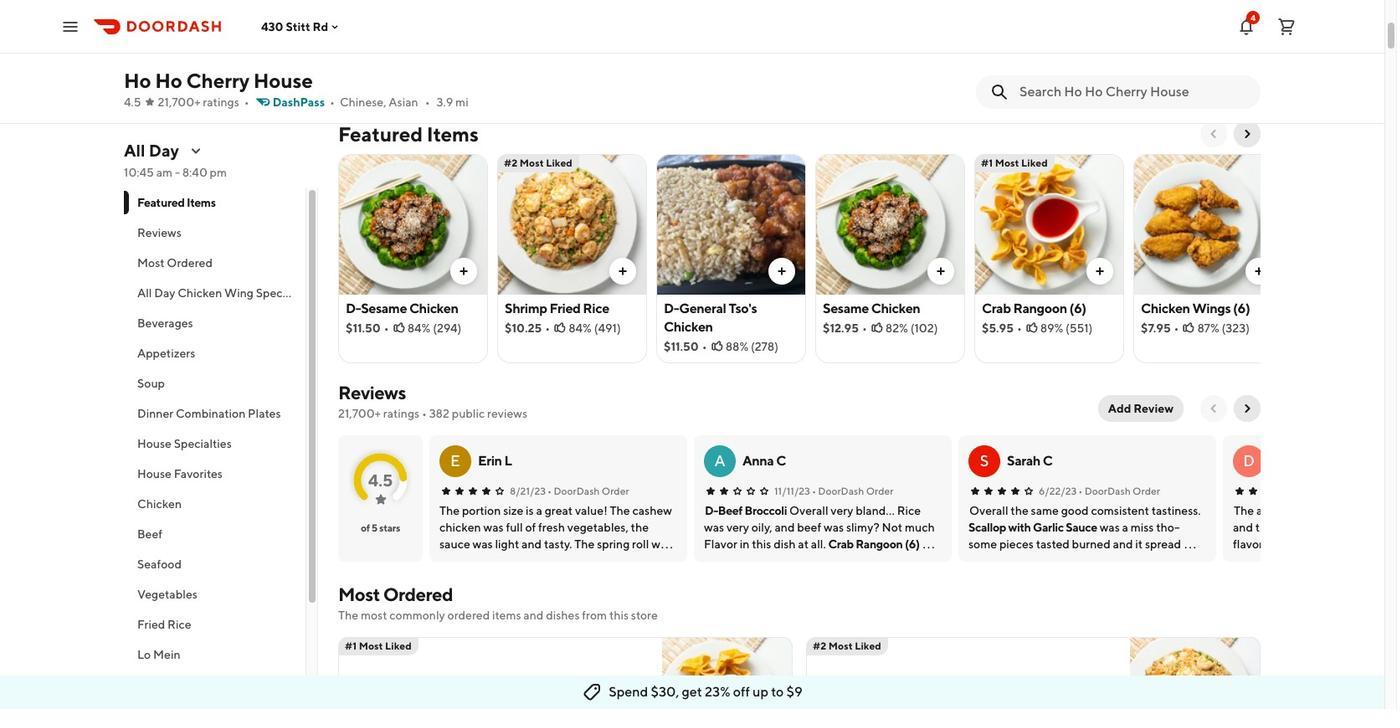 Task type: vqa. For each thing, say whether or not it's contained in the screenshot.


Task type: describe. For each thing, give the bounding box(es) containing it.
seafood button
[[124, 549, 306, 579]]

appetizers
[[137, 347, 195, 360]]

-
[[175, 166, 180, 179]]

d-general tso's chicken
[[664, 301, 757, 335]]

(102)
[[911, 322, 938, 335]]

1 horizontal spatial #2 most liked
[[813, 640, 882, 652]]

1 sesame from the left
[[361, 301, 407, 317]]

1 vertical spatial crab rangoon (6) image
[[662, 637, 793, 709]]

house favorites button
[[124, 459, 306, 489]]

combination
[[176, 407, 246, 420]]

• inside reviews 21,700+ ratings • 382 public reviews
[[422, 407, 427, 420]]

21,700+ ratings •
[[158, 95, 249, 109]]

• right the 6/22/23
[[1079, 485, 1083, 497]]

87%
[[1198, 322, 1220, 335]]

appetizers button
[[124, 338, 306, 368]]

rice noodles button
[[124, 670, 306, 700]]

0 vertical spatial next button of carousel image
[[1244, 37, 1258, 50]]

beef inside button
[[137, 528, 162, 541]]

1 vertical spatial #1
[[345, 640, 357, 652]]

the
[[338, 609, 358, 622]]

s
[[980, 452, 989, 470]]

d- for general
[[664, 301, 679, 317]]

from
[[582, 609, 607, 622]]

d-sesame chicken
[[346, 301, 459, 317]]

order for e
[[602, 485, 629, 497]]

noodles
[[163, 678, 208, 692]]

d- for beef
[[705, 504, 718, 517]]

0 horizontal spatial #2 most liked
[[504, 157, 573, 169]]

$30,
[[651, 684, 679, 700]]

items
[[492, 609, 521, 622]]

2 add item to cart image from the left
[[1094, 265, 1107, 278]]

430 stitt rd button
[[261, 20, 342, 33]]

• right the $7.95
[[1174, 322, 1179, 335]]

• down ho ho cherry house
[[244, 95, 249, 109]]

erin l
[[478, 453, 512, 469]]

84% for chicken
[[407, 322, 431, 335]]

dinner combination plates
[[137, 407, 281, 420]]

1 horizontal spatial rangoon
[[1014, 301, 1067, 317]]

0 vertical spatial #1
[[981, 157, 993, 169]]

$11.50 for d-general tso's chicken
[[664, 340, 699, 353]]

stars
[[379, 522, 400, 534]]

1 vertical spatial shrimp
[[820, 679, 862, 695]]

a
[[715, 452, 726, 470]]

(491)
[[594, 322, 621, 335]]

sarah c
[[1007, 453, 1053, 469]]

stitt
[[286, 20, 310, 33]]

chinese,
[[340, 95, 387, 109]]

house for house favorites
[[137, 467, 172, 481]]

1 vertical spatial next button of carousel image
[[1241, 127, 1254, 141]]

89%
[[1041, 322, 1064, 335]]

add review button
[[1098, 395, 1184, 422]]

2 add item to cart image from the left
[[616, 265, 630, 278]]

reviews 21,700+ ratings • 382 public reviews
[[338, 382, 528, 420]]

0 vertical spatial 21,700+
[[158, 95, 201, 109]]

this
[[609, 609, 629, 622]]

spend
[[609, 684, 648, 700]]

11/11/23
[[775, 485, 810, 497]]

featured items heading
[[338, 121, 479, 147]]

• left 3.9
[[425, 95, 430, 109]]

84% (294)
[[407, 322, 462, 335]]

order for s
[[1133, 485, 1160, 497]]

house favorites
[[137, 467, 223, 481]]

84% for rice
[[569, 322, 592, 335]]

chicken wings (6) image
[[1135, 154, 1283, 295]]

chinese, asian • 3.9 mi
[[340, 95, 469, 109]]

0 vertical spatial 4.5
[[124, 95, 141, 109]]

1 ho from the left
[[124, 69, 151, 92]]

off
[[733, 684, 750, 700]]

$0
[[416, 24, 435, 42]]

84% (491)
[[569, 322, 621, 335]]

1 horizontal spatial #2
[[813, 640, 827, 652]]

21,700+ inside reviews 21,700+ ratings • 382 public reviews
[[338, 407, 381, 420]]

doordash for s
[[1085, 485, 1131, 497]]

up
[[753, 684, 769, 700]]

dinner combination plates button
[[124, 399, 306, 429]]

rangoon inside crab rangoon (6) button
[[856, 538, 903, 551]]

asian
[[389, 95, 418, 109]]

lo mein button
[[124, 640, 306, 670]]

scallop
[[969, 521, 1007, 534]]

add item to cart image for chicken wings (6)
[[1253, 265, 1266, 278]]

2 horizontal spatial fried
[[865, 679, 896, 695]]

your
[[536, 24, 566, 42]]

dinner
[[137, 407, 173, 420]]

87% (323)
[[1198, 322, 1250, 335]]

ordered
[[448, 609, 490, 622]]

items inside heading
[[427, 122, 479, 146]]

previous image
[[1207, 402, 1221, 415]]

d-beef broccoli button
[[705, 502, 787, 519]]

• down the d-sesame chicken
[[384, 322, 389, 335]]

all day chicken wing specials
[[137, 286, 300, 300]]

wings
[[1193, 301, 1231, 317]]

first
[[569, 24, 595, 42]]

• down sesame chicken
[[862, 322, 867, 335]]

0 horizontal spatial shrimp fried rice image
[[498, 154, 646, 295]]

1 vertical spatial #1 most liked
[[345, 640, 412, 652]]

plates
[[248, 407, 281, 420]]

• right $10.25
[[545, 322, 550, 335]]

88% (278)
[[726, 340, 779, 353]]

chicken down house favorites
[[137, 497, 182, 511]]

order for a
[[866, 485, 894, 497]]

$7.95
[[1141, 322, 1171, 335]]

all day chicken wing specials button
[[124, 278, 306, 308]]

specialties
[[174, 437, 232, 450]]

house specialties
[[137, 437, 232, 450]]

order,
[[597, 24, 636, 42]]

of 5 stars
[[361, 522, 400, 534]]

wing
[[224, 286, 254, 300]]

erin
[[478, 453, 502, 469]]

add item to cart image for d-general tso's chicken
[[775, 265, 789, 278]]

(6) inside button
[[905, 538, 920, 551]]

seafood
[[137, 558, 182, 571]]

review
[[1134, 402, 1174, 415]]

add
[[1108, 402, 1132, 415]]

1 vertical spatial featured
[[137, 196, 185, 209]]

pm
[[210, 166, 227, 179]]

0 vertical spatial crab rangoon (6)
[[982, 301, 1087, 317]]

sesame chicken image
[[816, 154, 965, 295]]

• doordash order for s
[[1079, 485, 1160, 497]]

enjoy
[[365, 24, 403, 42]]

most inside button
[[137, 256, 165, 270]]

c for a
[[776, 453, 786, 469]]

broccoli
[[745, 504, 787, 517]]

8/21/23
[[510, 485, 546, 497]]

1 horizontal spatial featured items
[[338, 122, 479, 146]]

• doordash order for e
[[548, 485, 629, 497]]

vegetables button
[[124, 579, 306, 610]]

5
[[372, 522, 378, 534]]

most ordered
[[137, 256, 213, 270]]

reviews for reviews
[[137, 226, 182, 239]]

d-sesame chicken image
[[339, 154, 487, 295]]

chicken inside d-general tso's chicken
[[664, 319, 713, 335]]

23%
[[705, 684, 731, 700]]

get
[[682, 684, 702, 700]]

1 vertical spatial featured items
[[137, 196, 216, 209]]

(6) for (551)
[[1070, 301, 1087, 317]]

beef button
[[124, 519, 306, 549]]

Item Search search field
[[1020, 83, 1248, 101]]

1 vertical spatial items
[[187, 196, 216, 209]]

8:40
[[182, 166, 208, 179]]

store
[[631, 609, 658, 622]]

reviews for reviews 21,700+ ratings • 382 public reviews
[[338, 382, 406, 404]]

l
[[504, 453, 512, 469]]

88%
[[726, 340, 749, 353]]

reviews
[[487, 407, 528, 420]]

0 horizontal spatial shrimp
[[505, 301, 547, 317]]

0 items, open order cart image
[[1277, 16, 1297, 36]]

• left chinese,
[[330, 95, 335, 109]]

house for house specialties
[[137, 437, 172, 450]]

d- for sesame
[[346, 301, 361, 317]]



Task type: locate. For each thing, give the bounding box(es) containing it.
1 vertical spatial beef
[[137, 528, 162, 541]]

public
[[452, 407, 485, 420]]

1 vertical spatial day
[[154, 286, 175, 300]]

add item to cart image
[[934, 265, 948, 278], [1094, 265, 1107, 278], [1253, 265, 1266, 278]]

• down d-general tso's chicken
[[702, 340, 707, 353]]

0 vertical spatial ordered
[[167, 256, 213, 270]]

0 horizontal spatial order
[[602, 485, 629, 497]]

0 horizontal spatial items
[[187, 196, 216, 209]]

ordered
[[167, 256, 213, 270], [383, 584, 453, 605]]

favorites
[[174, 467, 223, 481]]

shrimp fried rice
[[505, 301, 609, 317], [820, 679, 924, 695]]

0 vertical spatial shrimp
[[505, 301, 547, 317]]

3 doordash from the left
[[1085, 485, 1131, 497]]

1 vertical spatial crab
[[829, 538, 854, 551]]

0 horizontal spatial featured items
[[137, 196, 216, 209]]

2 doordash from the left
[[818, 485, 864, 497]]

2 ho from the left
[[155, 69, 182, 92]]

1 horizontal spatial beef
[[718, 504, 743, 517]]

shrimp fried rice up $10.25
[[505, 301, 609, 317]]

1 horizontal spatial add item to cart image
[[616, 265, 630, 278]]

4
[[1251, 12, 1256, 22]]

1 horizontal spatial • doordash order
[[812, 485, 894, 497]]

1 horizontal spatial shrimp fried rice
[[820, 679, 924, 695]]

• right 11/11/23
[[812, 485, 816, 497]]

beef up seafood
[[137, 528, 162, 541]]

commonly
[[390, 609, 445, 622]]

• doordash order up sauce
[[1079, 485, 1160, 497]]

21,700+ down reviews link
[[338, 407, 381, 420]]

0 horizontal spatial d-
[[346, 301, 361, 317]]

1 vertical spatial ordered
[[383, 584, 453, 605]]

2 sesame from the left
[[823, 301, 869, 317]]

ordered inside button
[[167, 256, 213, 270]]

d
[[1244, 452, 1255, 470]]

vegetables
[[137, 588, 197, 601]]

$11.50 for d-sesame chicken
[[346, 322, 381, 335]]

2 vertical spatial fried
[[865, 679, 896, 695]]

mi
[[456, 95, 469, 109]]

house inside button
[[137, 437, 172, 450]]

1 horizontal spatial #1
[[981, 157, 993, 169]]

ordered up "commonly"
[[383, 584, 453, 605]]

1 horizontal spatial featured
[[338, 122, 423, 146]]

all for all day
[[124, 141, 145, 160]]

0 horizontal spatial 84%
[[407, 322, 431, 335]]

add item to cart image up (278)
[[775, 265, 789, 278]]

0 vertical spatial ratings
[[203, 95, 239, 109]]

0 horizontal spatial #1
[[345, 640, 357, 652]]

most ordered the most commonly ordered items and dishes from this store
[[338, 584, 658, 622]]

1 vertical spatial fried
[[137, 618, 165, 631]]

382
[[429, 407, 450, 420]]

#2 most liked
[[504, 157, 573, 169], [813, 640, 882, 652]]

#2
[[504, 157, 518, 169], [813, 640, 827, 652]]

ordered for most ordered the most commonly ordered items and dishes from this store
[[383, 584, 453, 605]]

(6) for (323)
[[1234, 301, 1250, 317]]

2 horizontal spatial add item to cart image
[[775, 265, 789, 278]]

d-general tso's chicken image
[[657, 154, 806, 295]]

1 horizontal spatial ratings
[[383, 407, 420, 420]]

beef left broccoli
[[718, 504, 743, 517]]

featured items down chinese, asian • 3.9 mi
[[338, 122, 479, 146]]

1 horizontal spatial crab
[[982, 301, 1011, 317]]

82% (102)
[[886, 322, 938, 335]]

1 add item to cart image from the left
[[934, 265, 948, 278]]

0 horizontal spatial ho
[[124, 69, 151, 92]]

0 horizontal spatial ratings
[[203, 95, 239, 109]]

0 horizontal spatial crab rangoon (6) image
[[662, 637, 793, 709]]

ratings
[[203, 95, 239, 109], [383, 407, 420, 420]]

1 horizontal spatial 21,700+
[[338, 407, 381, 420]]

(323)
[[1222, 322, 1250, 335]]

featured inside heading
[[338, 122, 423, 146]]

84% down the d-sesame chicken
[[407, 322, 431, 335]]

ordered for most ordered
[[167, 256, 213, 270]]

all up beverages
[[137, 286, 152, 300]]

$12.95
[[823, 322, 859, 335]]

rice
[[583, 301, 609, 317], [168, 618, 191, 631], [137, 678, 161, 692], [898, 679, 924, 695]]

2 horizontal spatial (6)
[[1234, 301, 1250, 317]]

1 horizontal spatial (6)
[[1070, 301, 1087, 317]]

reviews inside reviews 21,700+ ratings • 382 public reviews
[[338, 382, 406, 404]]

chicken up beverages "button"
[[178, 286, 222, 300]]

2 horizontal spatial order
[[1133, 485, 1160, 497]]

house inside button
[[137, 467, 172, 481]]

tso's
[[729, 301, 757, 317]]

84% left (491) in the top left of the page
[[569, 322, 592, 335]]

sarah
[[1007, 453, 1041, 469]]

next button of carousel image
[[1244, 37, 1258, 50], [1241, 127, 1254, 141]]

reviews
[[137, 226, 182, 239], [338, 382, 406, 404]]

doordash for a
[[818, 485, 864, 497]]

0 vertical spatial #2
[[504, 157, 518, 169]]

d- inside d-general tso's chicken
[[664, 301, 679, 317]]

ratings down reviews link
[[383, 407, 420, 420]]

minimum
[[365, 44, 428, 62]]

all for all day chicken wing specials
[[137, 286, 152, 300]]

0 vertical spatial #1 most liked
[[981, 157, 1048, 169]]

0 vertical spatial crab
[[982, 301, 1011, 317]]

1 doordash from the left
[[554, 485, 600, 497]]

shrimp fried rice right the $9
[[820, 679, 924, 695]]

1 vertical spatial crab rangoon (6)
[[829, 538, 920, 551]]

chicken up 84% (294)
[[409, 301, 459, 317]]

0 horizontal spatial (6)
[[905, 538, 920, 551]]

0 horizontal spatial featured
[[137, 196, 185, 209]]

next image
[[1241, 402, 1254, 415]]

to
[[771, 684, 784, 700]]

all inside button
[[137, 286, 152, 300]]

430
[[261, 20, 283, 33]]

0 vertical spatial featured items
[[338, 122, 479, 146]]

0 vertical spatial reviews
[[137, 226, 182, 239]]

1 horizontal spatial sesame
[[823, 301, 869, 317]]

0 horizontal spatial shrimp fried rice
[[505, 301, 609, 317]]

ratings down ho ho cherry house
[[203, 95, 239, 109]]

0 vertical spatial beef
[[718, 504, 743, 517]]

doordash right 11/11/23
[[818, 485, 864, 497]]

featured
[[338, 122, 423, 146], [137, 196, 185, 209]]

0 horizontal spatial add item to cart image
[[934, 265, 948, 278]]

0 horizontal spatial add item to cart image
[[457, 265, 471, 278]]

beef
[[718, 504, 743, 517], [137, 528, 162, 541]]

on
[[517, 24, 534, 42]]

ordered inside most ordered the most commonly ordered items and dishes from this store
[[383, 584, 453, 605]]

10:45 am - 8:40 pm
[[124, 166, 227, 179]]

soup button
[[124, 368, 306, 399]]

reviews link
[[338, 382, 406, 404]]

house up dashpass on the left
[[253, 69, 313, 92]]

1 horizontal spatial crab rangoon (6)
[[982, 301, 1087, 317]]

2 84% from the left
[[569, 322, 592, 335]]

fried rice button
[[124, 610, 306, 640]]

add item to cart image up (294)
[[457, 265, 471, 278]]

house
[[253, 69, 313, 92], [137, 437, 172, 450], [137, 467, 172, 481]]

shrimp fried rice image
[[498, 154, 646, 295], [1130, 637, 1261, 709]]

0 horizontal spatial fried
[[137, 618, 165, 631]]

0 vertical spatial $11.50
[[346, 322, 381, 335]]

chicken button
[[124, 489, 306, 519]]

day inside button
[[154, 286, 175, 300]]

fee
[[493, 24, 514, 42]]

0 horizontal spatial 21,700+
[[158, 95, 201, 109]]

1 horizontal spatial ho
[[155, 69, 182, 92]]

1 c from the left
[[776, 453, 786, 469]]

ratings inside reviews 21,700+ ratings • 382 public reviews
[[383, 407, 420, 420]]

ho up all day
[[124, 69, 151, 92]]

• doordash order right 8/21/23
[[548, 485, 629, 497]]

0 horizontal spatial crab
[[829, 538, 854, 551]]

2 vertical spatial house
[[137, 467, 172, 481]]

0 vertical spatial crab rangoon (6) image
[[976, 154, 1124, 295]]

ho
[[124, 69, 151, 92], [155, 69, 182, 92]]

items down 3.9
[[427, 122, 479, 146]]

3 add item to cart image from the left
[[775, 265, 789, 278]]

most inside most ordered the most commonly ordered items and dishes from this store
[[338, 584, 380, 605]]

c right "sarah" at the right
[[1043, 453, 1053, 469]]

1 vertical spatial 4.5
[[368, 470, 393, 489]]

add item to cart image up (491) in the top left of the page
[[616, 265, 630, 278]]

crab rangoon (6) image
[[976, 154, 1124, 295], [662, 637, 793, 709]]

1 horizontal spatial fried
[[550, 301, 581, 317]]

shrimp right the $9
[[820, 679, 862, 695]]

and
[[524, 609, 544, 622]]

add item to cart image for sesame chicken
[[934, 265, 948, 278]]

0 horizontal spatial reviews
[[137, 226, 182, 239]]

4.5 up all day
[[124, 95, 141, 109]]

most
[[520, 157, 544, 169], [995, 157, 1020, 169], [137, 256, 165, 270], [338, 584, 380, 605], [359, 640, 383, 652], [829, 640, 853, 652]]

fried
[[550, 301, 581, 317], [137, 618, 165, 631], [865, 679, 896, 695]]

0 vertical spatial rangoon
[[1014, 301, 1067, 317]]

anna
[[743, 453, 774, 469]]

1 vertical spatial 21,700+
[[338, 407, 381, 420]]

1 horizontal spatial ordered
[[383, 584, 453, 605]]

1 horizontal spatial #1 most liked
[[981, 157, 1048, 169]]

reviews button
[[124, 218, 306, 248]]

house down house specialties at the left of page
[[137, 467, 172, 481]]

0 vertical spatial items
[[427, 122, 479, 146]]

crab inside button
[[829, 538, 854, 551]]

21,700+
[[158, 95, 201, 109], [338, 407, 381, 420]]

1 horizontal spatial d-
[[664, 301, 679, 317]]

2 horizontal spatial add item to cart image
[[1253, 265, 1266, 278]]

day for all day
[[149, 141, 179, 160]]

0 vertical spatial #2 most liked
[[504, 157, 573, 169]]

4.5 up of 5 stars
[[368, 470, 393, 489]]

0 vertical spatial shrimp fried rice image
[[498, 154, 646, 295]]

2 c from the left
[[1043, 453, 1053, 469]]

(551)
[[1066, 322, 1093, 335]]

21,700+ down cherry
[[158, 95, 201, 109]]

2 • doordash order from the left
[[812, 485, 894, 497]]

chicken up 82%
[[871, 301, 921, 317]]

all up 10:45
[[124, 141, 145, 160]]

3 order from the left
[[1133, 485, 1160, 497]]

0 vertical spatial house
[[253, 69, 313, 92]]

shrimp
[[505, 301, 547, 317], [820, 679, 862, 695]]

notification bell image
[[1237, 16, 1257, 36]]

enjoy a $0 delivery fee on your first order, $5 subtotal minimum required.
[[365, 24, 713, 62]]

add item to cart image for d-sesame chicken
[[457, 265, 471, 278]]

all day
[[124, 141, 179, 160]]

1 • doordash order from the left
[[548, 485, 629, 497]]

rangoon
[[1014, 301, 1067, 317], [856, 538, 903, 551]]

previous button of carousel image
[[1207, 127, 1221, 141]]

$10.25
[[505, 322, 542, 335]]

2 horizontal spatial d-
[[705, 504, 718, 517]]

shrimp up $10.25
[[505, 301, 547, 317]]

1 horizontal spatial reviews
[[338, 382, 406, 404]]

fried inside button
[[137, 618, 165, 631]]

next button of carousel image down notification bell image at the top right
[[1244, 37, 1258, 50]]

0 horizontal spatial crab rangoon (6)
[[829, 538, 920, 551]]

1 84% from the left
[[407, 322, 431, 335]]

3 add item to cart image from the left
[[1253, 265, 1266, 278]]

featured down chinese,
[[338, 122, 423, 146]]

day up beverages
[[154, 286, 175, 300]]

1 horizontal spatial 84%
[[569, 322, 592, 335]]

beef inside button
[[718, 504, 743, 517]]

garlic
[[1033, 521, 1064, 534]]

a
[[405, 24, 413, 42]]

c for s
[[1043, 453, 1053, 469]]

next button of carousel image right previous button of carousel image at the right
[[1241, 127, 1254, 141]]

d- inside button
[[705, 504, 718, 517]]

chicken down general
[[664, 319, 713, 335]]

82%
[[886, 322, 908, 335]]

1 horizontal spatial add item to cart image
[[1094, 265, 1107, 278]]

order
[[602, 485, 629, 497], [866, 485, 894, 497], [1133, 485, 1160, 497]]

0 horizontal spatial ordered
[[167, 256, 213, 270]]

0 vertical spatial shrimp fried rice
[[505, 301, 609, 317]]

1 add item to cart image from the left
[[457, 265, 471, 278]]

1 horizontal spatial shrimp fried rice image
[[1130, 637, 1261, 709]]

0 vertical spatial all
[[124, 141, 145, 160]]

open menu image
[[60, 16, 80, 36]]

• doordash order up crab rangoon (6) button at the right bottom of the page
[[812, 485, 894, 497]]

3 • doordash order from the left
[[1079, 485, 1160, 497]]

day
[[149, 141, 179, 160], [154, 286, 175, 300]]

soup
[[137, 377, 165, 390]]

• right 8/21/23
[[548, 485, 552, 497]]

(278)
[[751, 340, 779, 353]]

1 vertical spatial all
[[137, 286, 152, 300]]

1 order from the left
[[602, 485, 629, 497]]

crab rangoon (6)
[[982, 301, 1087, 317], [829, 538, 920, 551]]

anna c
[[743, 453, 786, 469]]

featured down "am"
[[137, 196, 185, 209]]

day for all day chicken wing specials
[[154, 286, 175, 300]]

2 order from the left
[[866, 485, 894, 497]]

doordash up sauce
[[1085, 485, 1131, 497]]

d-beef broccoli
[[705, 504, 787, 517]]

house down dinner at bottom
[[137, 437, 172, 450]]

house specialties button
[[124, 429, 306, 459]]

0 horizontal spatial beef
[[137, 528, 162, 541]]

chicken
[[178, 286, 222, 300], [409, 301, 459, 317], [871, 301, 921, 317], [1141, 301, 1190, 317], [664, 319, 713, 335], [137, 497, 182, 511]]

1 vertical spatial house
[[137, 437, 172, 450]]

1 vertical spatial $11.50
[[664, 340, 699, 353]]

0 vertical spatial fried
[[550, 301, 581, 317]]

c right anna
[[776, 453, 786, 469]]

1 horizontal spatial doordash
[[818, 485, 864, 497]]

1 horizontal spatial order
[[866, 485, 894, 497]]

$5.95
[[982, 322, 1014, 335]]

items down 8:40
[[187, 196, 216, 209]]

doordash for e
[[554, 485, 600, 497]]

• doordash order for a
[[812, 485, 894, 497]]

$11.50 down the d-sesame chicken
[[346, 322, 381, 335]]

featured items down -
[[137, 196, 216, 209]]

dishes
[[546, 609, 580, 622]]

of
[[361, 522, 370, 534]]

menus image
[[189, 144, 203, 157]]

• left the 382
[[422, 407, 427, 420]]

0 horizontal spatial c
[[776, 453, 786, 469]]

$11.50 down d-general tso's chicken
[[664, 340, 699, 353]]

0 horizontal spatial 4.5
[[124, 95, 141, 109]]

ordered down reviews button
[[167, 256, 213, 270]]

1 horizontal spatial crab rangoon (6) image
[[976, 154, 1124, 295]]

reviews inside reviews button
[[137, 226, 182, 239]]

subtotal
[[659, 24, 713, 42]]

ho up 21,700+ ratings •
[[155, 69, 182, 92]]

1 vertical spatial shrimp fried rice
[[820, 679, 924, 695]]

ho ho cherry house
[[124, 69, 313, 92]]

rice noodles
[[137, 678, 208, 692]]

scallop with garlic sauce
[[969, 521, 1098, 534]]

lo
[[137, 648, 151, 662]]

add item to cart image
[[457, 265, 471, 278], [616, 265, 630, 278], [775, 265, 789, 278]]

doordash right 8/21/23
[[554, 485, 600, 497]]

day up "am"
[[149, 141, 179, 160]]

(6)
[[1070, 301, 1087, 317], [1234, 301, 1250, 317], [905, 538, 920, 551]]

• right $5.95
[[1017, 322, 1022, 335]]

general
[[679, 301, 726, 317]]

sesame
[[361, 301, 407, 317], [823, 301, 869, 317]]

0 vertical spatial featured
[[338, 122, 423, 146]]

chicken up the $7.95
[[1141, 301, 1190, 317]]

1 horizontal spatial 4.5
[[368, 470, 393, 489]]

most
[[361, 609, 387, 622]]



